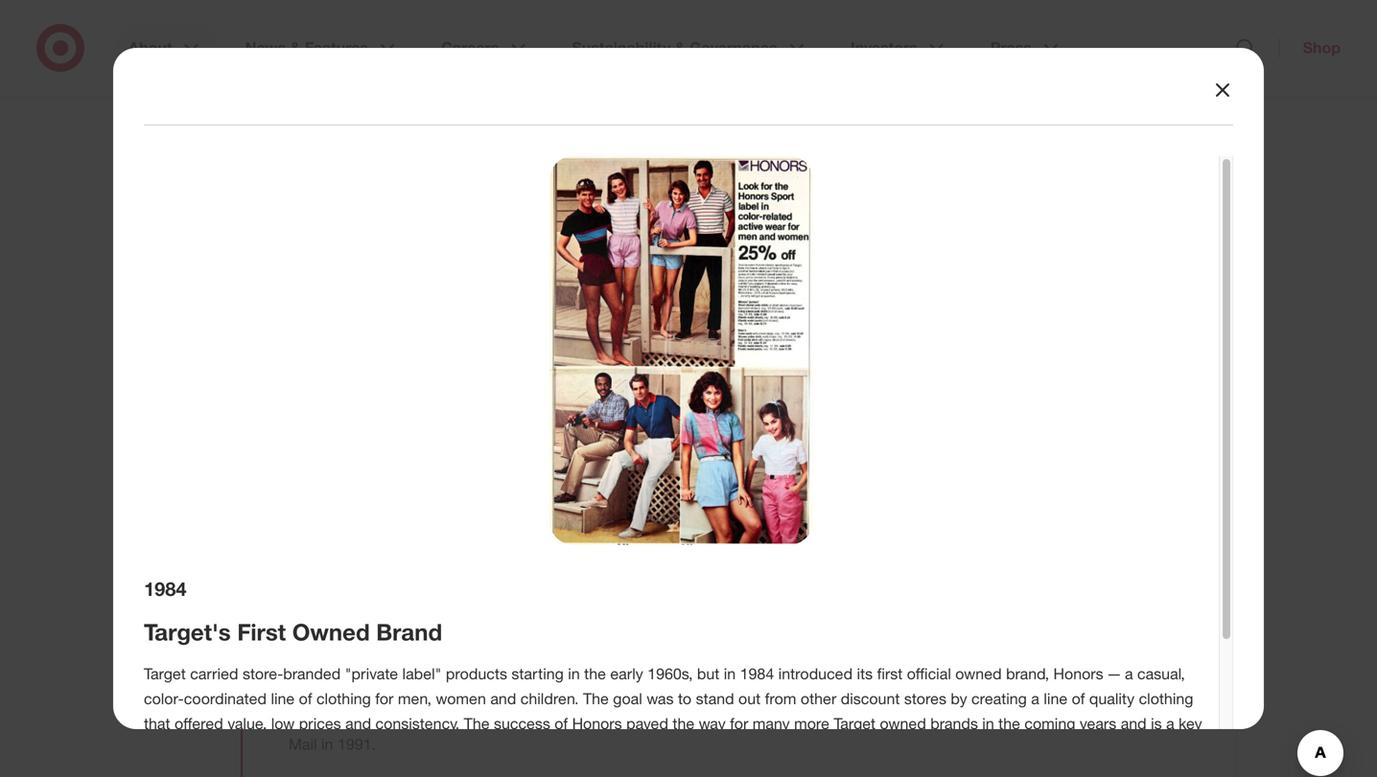 Task type: vqa. For each thing, say whether or not it's contained in the screenshot.
"that"
yes



Task type: locate. For each thing, give the bounding box(es) containing it.
more
[[794, 715, 830, 734]]

years;
[[839, 32, 880, 50]]

1 vertical spatial target's first owned brand
[[144, 619, 442, 646]]

it
[[774, 711, 783, 729]]

1 horizontal spatial of
[[555, 715, 568, 734]]

the left early
[[584, 665, 606, 684]]

creating
[[972, 690, 1027, 709]]

early
[[610, 665, 643, 684]]

a
[[1125, 665, 1133, 684], [1031, 690, 1040, 709], [1166, 715, 1175, 734]]

honors
[[319, 377, 369, 395], [1054, 665, 1104, 684], [572, 715, 622, 734]]

coordinated
[[184, 690, 267, 709]]

0 horizontal spatial first
[[237, 619, 286, 646]]

children.
[[521, 690, 579, 709]]

in down prices
[[321, 736, 333, 754]]

official
[[551, 377, 595, 395], [907, 665, 951, 684]]

first right its
[[877, 665, 903, 684]]

was inside target carried store-branded "private label" products starting in the early 1960s, but in 1984 introduced its first official owned brand, honors — a casual, color-coordinated line of clothing for men, women and children. the goal was to stand out from other discount stores by creating a line of quality clothing that offered value, low prices and consistency. the success of honors paved the way for many more target owned brands in the coming years and is a key differentiator for target today.
[[647, 690, 674, 709]]

target's first owned brand button
[[289, 311, 786, 358]]

1 vertical spatial owned
[[956, 665, 1002, 684]]

1 vertical spatial a
[[1031, 690, 1040, 709]]

email
[[497, 711, 534, 729]]

launched.
[[698, 377, 764, 395]]

men,
[[398, 690, 432, 709]]

message switch, target's first email system, rolled out company-wide. it was replaced by t- mail in 1991.
[[289, 711, 917, 754]]

first
[[444, 311, 525, 358], [237, 619, 286, 646], [289, 645, 370, 692]]

its
[[857, 665, 873, 684]]

for
[[777, 32, 795, 50], [375, 690, 394, 709], [730, 715, 748, 734], [235, 740, 253, 759]]

success
[[494, 715, 550, 734]]

1 vertical spatial honors
[[1054, 665, 1104, 684]]

by
[[951, 690, 967, 709], [883, 711, 899, 729]]

1 vertical spatial 1984
[[740, 665, 774, 684]]

for left three
[[777, 32, 795, 50]]

paved
[[626, 715, 668, 734]]

t-
[[903, 711, 917, 729]]

2 vertical spatial was
[[787, 711, 814, 729]]

2 horizontal spatial honors
[[1054, 665, 1104, 684]]

0 horizontal spatial 1984
[[144, 578, 187, 601]]

owned inside button
[[536, 311, 665, 358]]

and up email
[[490, 690, 516, 709]]

brand inside dialog
[[376, 619, 442, 646]]

1 horizontal spatial was
[[695, 32, 723, 50]]

was left 'to'
[[647, 690, 674, 709]]

and
[[490, 690, 516, 709], [345, 715, 371, 734], [1121, 715, 1147, 734]]

0 horizontal spatial out
[[638, 711, 660, 729]]

first down the target's first owned brand button
[[521, 377, 547, 395]]

0 horizontal spatial first
[[468, 711, 493, 729]]

first inside "message switch, target's first email system, rolled out company-wide. it was replaced by t- mail in 1991."
[[468, 711, 493, 729]]

1 horizontal spatial a
[[1125, 665, 1133, 684]]

starting
[[512, 665, 564, 684]]

brand, left launched.
[[650, 377, 693, 395]]

official up stores
[[907, 665, 951, 684]]

2 horizontal spatial was
[[787, 711, 814, 729]]

0 horizontal spatial was
[[647, 690, 674, 709]]

2 vertical spatial first
[[468, 711, 493, 729]]

1 vertical spatial was
[[647, 690, 674, 709]]

0 vertical spatial by
[[951, 690, 967, 709]]

0 vertical spatial was
[[695, 32, 723, 50]]

was right role
[[695, 32, 723, 50]]

carried
[[190, 665, 238, 684]]

1 horizontal spatial first
[[289, 645, 370, 692]]

longest-
[[489, 57, 545, 75]]

switch,
[[355, 711, 405, 729]]

differentiator
[[144, 740, 231, 759]]

of
[[299, 690, 312, 709], [1072, 690, 1085, 709], [555, 715, 568, 734]]

target's first owned brand up the honors clothing line, target's first official owned brand, launched.
[[289, 311, 786, 358]]

from
[[765, 690, 797, 709]]

line up coming in the right of the page
[[1044, 690, 1068, 709]]

stores
[[904, 690, 947, 709]]

clothing up message
[[316, 690, 371, 709]]

0 horizontal spatial brand,
[[650, 377, 693, 395]]

in up children.
[[568, 665, 580, 684]]

was right it
[[787, 711, 814, 729]]

a right is
[[1166, 715, 1175, 734]]

1 vertical spatial became
[[323, 57, 379, 75]]

2 horizontal spatial first
[[444, 311, 525, 358]]

and left is
[[1121, 715, 1147, 734]]

a up coming in the right of the page
[[1031, 690, 1040, 709]]

out down goal
[[638, 711, 660, 729]]

0 vertical spatial the
[[289, 377, 314, 395]]

target's first owned brand dialog
[[0, 0, 1377, 778]]

wide.
[[734, 711, 770, 729]]

first down women
[[468, 711, 493, 729]]

a right "—"
[[1125, 665, 1133, 684]]

0 vertical spatial brand,
[[650, 377, 693, 395]]

1 vertical spatial the
[[583, 690, 609, 709]]

1 horizontal spatial official
[[907, 665, 951, 684]]

for right way
[[730, 715, 748, 734]]

1 horizontal spatial 1984
[[740, 665, 774, 684]]

1 horizontal spatial line
[[1044, 690, 1068, 709]]

was
[[695, 32, 723, 50], [647, 690, 674, 709], [787, 711, 814, 729]]

1 vertical spatial by
[[883, 711, 899, 729]]

for up switch,
[[375, 690, 394, 709]]

clothing down casual,
[[1139, 690, 1194, 709]]

and up '1991.'
[[345, 715, 371, 734]]

email
[[380, 645, 482, 692]]

0 vertical spatial out
[[739, 690, 761, 709]]

brand up label"
[[376, 619, 442, 646]]

0 vertical spatial owned
[[600, 377, 646, 395]]

ceo.
[[600, 57, 634, 75]]

official down the target's first owned brand button
[[551, 377, 595, 395]]

brand up launched.
[[676, 311, 786, 358]]

1 horizontal spatial first
[[521, 377, 547, 395]]

0 horizontal spatial owned
[[292, 619, 370, 646]]

1 horizontal spatial out
[[739, 690, 761, 709]]

ulrich
[[321, 32, 361, 50]]

2 horizontal spatial first
[[877, 665, 903, 684]]

1 vertical spatial owned
[[292, 619, 370, 646]]

the
[[426, 32, 448, 50], [640, 32, 661, 50], [383, 57, 405, 75], [584, 665, 606, 684], [673, 715, 695, 734], [999, 715, 1020, 734]]

brand inside button
[[676, 311, 786, 358]]

became down ulrich at the left
[[323, 57, 379, 75]]

1984
[[144, 578, 187, 601], [740, 665, 774, 684]]

became
[[366, 32, 421, 50], [323, 57, 379, 75]]

became right ulrich at the left
[[366, 32, 421, 50]]

1 vertical spatial official
[[907, 665, 951, 684]]

2 vertical spatial a
[[1166, 715, 1175, 734]]

clothing left 'line,'
[[373, 377, 427, 395]]

1 vertical spatial first
[[877, 665, 903, 684]]

that
[[144, 715, 170, 734]]

first
[[521, 377, 547, 395], [877, 665, 903, 684], [468, 711, 493, 729]]

was inside "message switch, target's first email system, rolled out company-wide. it was replaced by t- mail in 1991."
[[787, 711, 814, 729]]

1 vertical spatial out
[[638, 711, 660, 729]]

by up brands
[[951, 690, 967, 709]]

0 vertical spatial brand
[[676, 311, 786, 358]]

2 vertical spatial owned
[[880, 715, 926, 734]]

coming
[[1025, 715, 1076, 734]]

0 vertical spatial owned
[[536, 311, 665, 358]]

1 horizontal spatial clothing
[[373, 377, 427, 395]]

1 vertical spatial brand
[[376, 619, 442, 646]]

1 horizontal spatial brand
[[676, 311, 786, 358]]

role
[[666, 32, 691, 50]]

line
[[271, 690, 295, 709], [1044, 690, 1068, 709]]

is
[[1151, 715, 1162, 734]]

in
[[568, 665, 580, 684], [724, 665, 736, 684], [982, 715, 994, 734], [321, 736, 333, 754]]

2 vertical spatial the
[[464, 715, 490, 734]]

owned up branded
[[292, 619, 370, 646]]

0 horizontal spatial and
[[345, 715, 371, 734]]

target up color-
[[144, 665, 186, 684]]

products
[[446, 665, 507, 684]]

today.
[[304, 740, 345, 759]]

first up message
[[289, 645, 370, 692]]

of up message
[[299, 690, 312, 709]]

out
[[739, 690, 761, 709], [638, 711, 660, 729]]

of up years
[[1072, 690, 1085, 709]]

of down children.
[[555, 715, 568, 734]]

key
[[1179, 715, 1202, 734]]

brand,
[[650, 377, 693, 395], [1006, 665, 1049, 684]]

first up 'line,'
[[444, 311, 525, 358]]

0 vertical spatial honors
[[319, 377, 369, 395]]

1 horizontal spatial brand,
[[1006, 665, 1049, 684]]

out inside "message switch, target's first email system, rolled out company-wide. it was replaced by t- mail in 1991."
[[638, 711, 660, 729]]

but
[[697, 665, 720, 684]]

owned
[[536, 311, 665, 358], [292, 619, 370, 646]]

0 horizontal spatial the
[[289, 377, 314, 395]]

target's
[[289, 311, 434, 358], [463, 377, 517, 395], [144, 619, 231, 646], [410, 711, 463, 729]]

0 vertical spatial official
[[551, 377, 595, 395]]

was inside bob ulrich became the sixth target president after the role was vacant for three years; he later became the company's longest-serving ceo.
[[695, 32, 723, 50]]

1 horizontal spatial the
[[464, 715, 490, 734]]

0 horizontal spatial by
[[883, 711, 899, 729]]

target up longest-
[[488, 32, 530, 50]]

1 vertical spatial brand,
[[1006, 665, 1049, 684]]

target
[[488, 32, 530, 50], [684, 645, 798, 692], [144, 665, 186, 684], [834, 715, 876, 734], [258, 740, 300, 759]]

owned up the honors clothing line, target's first official owned brand, launched.
[[536, 311, 665, 358]]

branded
[[283, 665, 341, 684]]

2 vertical spatial honors
[[572, 715, 622, 734]]

for down the value,
[[235, 740, 253, 759]]

official inside target carried store-branded "private label" products starting in the early 1960s, but in 1984 introduced its first official owned brand, honors — a casual, color-coordinated line of clothing for men, women and children. the goal was to stand out from other discount stores by creating a line of quality clothing that offered value, low prices and consistency. the success of honors paved the way for many more target owned brands in the coming years and is a key differentiator for target today.
[[907, 665, 951, 684]]

1 horizontal spatial owned
[[536, 311, 665, 358]]

1 horizontal spatial honors
[[572, 715, 622, 734]]

brand, up creating
[[1006, 665, 1049, 684]]

0 vertical spatial a
[[1125, 665, 1133, 684]]

the left role
[[640, 32, 661, 50]]

1 horizontal spatial by
[[951, 690, 967, 709]]

other
[[801, 690, 837, 709]]

vacant
[[727, 32, 772, 50]]

out up wide.
[[739, 690, 761, 709]]

0 vertical spatial first
[[521, 377, 547, 395]]

label"
[[402, 665, 442, 684]]

line up low
[[271, 690, 295, 709]]

target's first owned brand up branded
[[144, 619, 442, 646]]

replaced
[[818, 711, 878, 729]]

0 horizontal spatial line
[[271, 690, 295, 709]]

the honors clothing line, target's first official owned brand, launched.
[[289, 377, 764, 395]]

2 horizontal spatial a
[[1166, 715, 1175, 734]]

0 horizontal spatial brand
[[376, 619, 442, 646]]

1960s,
[[648, 665, 693, 684]]

by left t-
[[883, 711, 899, 729]]

clothing
[[373, 377, 427, 395], [316, 690, 371, 709], [1139, 690, 1194, 709]]

first up store-
[[237, 619, 286, 646]]

mail
[[289, 736, 317, 754]]

women
[[436, 690, 486, 709]]



Task type: describe. For each thing, give the bounding box(es) containing it.
target's inside "message switch, target's first email system, rolled out company-wide. it was replaced by t- mail in 1991."
[[410, 711, 463, 729]]

goal
[[613, 690, 642, 709]]

for inside bob ulrich became the sixth target president after the role was vacant for three years; he later became the company's longest-serving ceo.
[[777, 32, 795, 50]]

system,
[[538, 711, 591, 729]]

in inside "message switch, target's first email system, rolled out company-wide. it was replaced by t- mail in 1991."
[[321, 736, 333, 754]]

0 horizontal spatial of
[[299, 690, 312, 709]]

target inside bob ulrich became the sixth target president after the role was vacant for three years; he later became the company's longest-serving ceo.
[[488, 32, 530, 50]]

2 horizontal spatial clothing
[[1139, 690, 1194, 709]]

1986
[[289, 604, 331, 627]]

line,
[[432, 377, 459, 395]]

bob ulrich became the sixth target president after the role was vacant for three years; he later became the company's longest-serving ceo.
[[289, 32, 901, 75]]

by inside target carried store-branded "private label" products starting in the early 1960s, but in 1984 introduced its first official owned brand, honors — a casual, color-coordinated line of clothing for men, women and children. the goal was to stand out from other discount stores by creating a line of quality clothing that offered value, low prices and consistency. the success of honors paved the way for many more target owned brands in the coming years and is a key differentiator for target today.
[[951, 690, 967, 709]]

he
[[884, 32, 901, 50]]

quality
[[1089, 690, 1135, 709]]

brand, inside target carried store-branded "private label" products starting in the early 1960s, but in 1984 introduced its first official owned brand, honors — a casual, color-coordinated line of clothing for men, women and children. the goal was to stand out from other discount stores by creating a line of quality clothing that offered value, low prices and consistency. the success of honors paved the way for many more target owned brands in the coming years and is a key differentiator for target today.
[[1006, 665, 1049, 684]]

after
[[604, 32, 635, 50]]

target's inside button
[[289, 311, 434, 358]]

0 vertical spatial 1984
[[144, 578, 187, 601]]

1991.
[[338, 736, 376, 754]]

serving
[[545, 57, 595, 75]]

company's
[[409, 57, 484, 75]]

0 vertical spatial became
[[366, 32, 421, 50]]

owned inside dialog
[[292, 619, 370, 646]]

first inside button
[[444, 311, 525, 358]]

first email system at target
[[289, 645, 798, 692]]

in right but
[[724, 665, 736, 684]]

value,
[[228, 715, 267, 734]]

first inside target carried store-branded "private label" products starting in the early 1960s, but in 1984 introduced its first official owned brand, honors — a casual, color-coordinated line of clothing for men, women and children. the goal was to stand out from other discount stores by creating a line of quality clothing that offered value, low prices and consistency. the success of honors paved the way for many more target owned brands in the coming years and is a key differentiator for target today.
[[877, 665, 903, 684]]

2 horizontal spatial and
[[1121, 715, 1147, 734]]

stand
[[696, 690, 734, 709]]

target carried store-branded "private label" products starting in the early 1960s, but in 1984 introduced its first official owned brand, honors — a casual, color-coordinated line of clothing for men, women and children. the goal was to stand out from other discount stores by creating a line of quality clothing that offered value, low prices and consistency. the success of honors paved the way for many more target owned brands in the coming years and is a key differentiator for target today.
[[144, 665, 1202, 759]]

2 line from the left
[[1044, 690, 1068, 709]]

introduced
[[778, 665, 853, 684]]

—
[[1108, 665, 1121, 684]]

to
[[678, 690, 692, 709]]

rolled
[[595, 711, 633, 729]]

"private
[[345, 665, 398, 684]]

1995 link
[[135, 598, 202, 627]]

out inside target carried store-branded "private label" products starting in the early 1960s, but in 1984 introduced its first official owned brand, honors — a casual, color-coordinated line of clothing for men, women and children. the goal was to stand out from other discount stores by creating a line of quality clothing that offered value, low prices and consistency. the success of honors paved the way for many more target owned brands in the coming years and is a key differentiator for target today.
[[739, 690, 761, 709]]

bob
[[289, 32, 317, 50]]

the down creating
[[999, 715, 1020, 734]]

color-
[[144, 690, 184, 709]]

the down 'to'
[[673, 715, 695, 734]]

1995
[[142, 599, 194, 627]]

1984 inside target carried store-branded "private label" products starting in the early 1960s, but in 1984 introduced its first official owned brand, honors — a casual, color-coordinated line of clothing for men, women and children. the goal was to stand out from other discount stores by creating a line of quality clothing that offered value, low prices and consistency. the success of honors paved the way for many more target owned brands in the coming years and is a key differentiator for target today.
[[740, 665, 774, 684]]

target down low
[[258, 740, 300, 759]]

system
[[493, 645, 628, 692]]

the up company's
[[426, 32, 448, 50]]

target's inside dialog
[[144, 619, 231, 646]]

2 horizontal spatial owned
[[956, 665, 1002, 684]]

prices
[[299, 715, 341, 734]]

target's first owned brand inside dialog
[[144, 619, 442, 646]]

consistency.
[[376, 715, 460, 734]]

the left company's
[[383, 57, 405, 75]]

0 horizontal spatial honors
[[319, 377, 369, 395]]

by inside "message switch, target's first email system, rolled out company-wide. it was replaced by t- mail in 1991."
[[883, 711, 899, 729]]

1 horizontal spatial and
[[490, 690, 516, 709]]

in down creating
[[982, 715, 994, 734]]

target up wide.
[[684, 645, 798, 692]]

discount
[[841, 690, 900, 709]]

0 horizontal spatial owned
[[600, 377, 646, 395]]

a group of people posing for a photo image
[[550, 156, 813, 545]]

1 horizontal spatial owned
[[880, 715, 926, 734]]

message
[[289, 711, 351, 729]]

low
[[271, 715, 295, 734]]

many
[[753, 715, 790, 734]]

first inside dialog
[[237, 619, 286, 646]]

later
[[289, 57, 319, 75]]

brands
[[931, 715, 978, 734]]

0 horizontal spatial official
[[551, 377, 595, 395]]

0 horizontal spatial clothing
[[316, 690, 371, 709]]

2 horizontal spatial of
[[1072, 690, 1085, 709]]

2 horizontal spatial the
[[583, 690, 609, 709]]

offered
[[175, 715, 223, 734]]

target down discount
[[834, 715, 876, 734]]

store-
[[243, 665, 283, 684]]

0 horizontal spatial a
[[1031, 690, 1040, 709]]

years
[[1080, 715, 1117, 734]]

three
[[799, 32, 834, 50]]

way
[[699, 715, 726, 734]]

0 vertical spatial target's first owned brand
[[289, 311, 786, 358]]

casual,
[[1138, 665, 1185, 684]]

at
[[638, 645, 674, 692]]

sixth
[[452, 32, 484, 50]]

shop link
[[1279, 38, 1341, 58]]

company-
[[664, 711, 734, 729]]

shop
[[1303, 38, 1341, 57]]

president
[[535, 32, 599, 50]]

1 line from the left
[[271, 690, 295, 709]]



